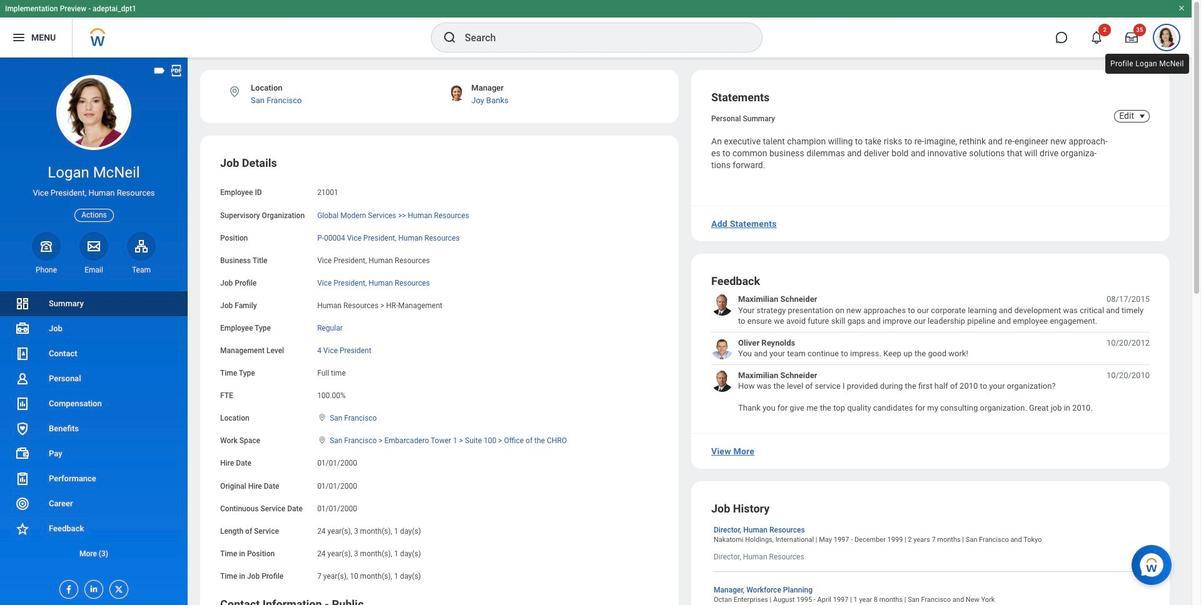 Task type: describe. For each thing, give the bounding box(es) containing it.
personal summary element
[[711, 112, 775, 123]]

mail image
[[86, 239, 101, 254]]

performance image
[[15, 472, 30, 487]]

2 location image from the top
[[317, 436, 327, 445]]

inbox large image
[[1126, 31, 1138, 44]]

view printable version (pdf) image
[[170, 64, 183, 78]]

employee's photo (oliver reynolds) image
[[711, 338, 733, 360]]

pay image
[[15, 447, 30, 462]]

personal image
[[15, 372, 30, 387]]

2 employee's photo (maximilian schneider) image from the top
[[711, 370, 733, 392]]

phone logan mcneil element
[[32, 265, 61, 275]]

summary image
[[15, 297, 30, 312]]

linkedin image
[[85, 581, 99, 594]]

profile logan mcneil image
[[1157, 28, 1177, 50]]

Search Workday  search field
[[465, 24, 736, 51]]

full time element
[[317, 367, 346, 378]]

email logan mcneil element
[[79, 265, 108, 275]]

team logan mcneil element
[[127, 265, 156, 275]]

notifications large image
[[1091, 31, 1103, 44]]

caret down image
[[1135, 111, 1150, 121]]

search image
[[442, 30, 457, 45]]

benefits image
[[15, 422, 30, 437]]



Task type: vqa. For each thing, say whether or not it's contained in the screenshot.
x "icon"
yes



Task type: locate. For each thing, give the bounding box(es) containing it.
employee's photo (maximilian schneider) image up employee's photo (oliver reynolds)
[[711, 294, 733, 316]]

list
[[0, 292, 188, 567], [711, 294, 1150, 414]]

compensation image
[[15, 397, 30, 412]]

tooltip
[[1103, 51, 1192, 76]]

1 employee's photo (maximilian schneider) image from the top
[[711, 294, 733, 316]]

career image
[[15, 497, 30, 512]]

x image
[[110, 581, 124, 595]]

1 horizontal spatial list
[[711, 294, 1150, 414]]

group
[[220, 156, 659, 582]]

phone image
[[38, 239, 55, 254]]

1 vertical spatial location image
[[317, 436, 327, 445]]

location image
[[317, 414, 327, 423], [317, 436, 327, 445]]

contact image
[[15, 347, 30, 362]]

1 location image from the top
[[317, 414, 327, 423]]

feedback image
[[15, 522, 30, 537]]

0 vertical spatial location image
[[317, 414, 327, 423]]

job image
[[15, 322, 30, 337]]

justify image
[[11, 30, 26, 45]]

tag image
[[153, 64, 166, 78]]

employee's photo (maximilian schneider) image
[[711, 294, 733, 316], [711, 370, 733, 392]]

0 vertical spatial employee's photo (maximilian schneider) image
[[711, 294, 733, 316]]

view team image
[[134, 239, 149, 254]]

banner
[[0, 0, 1192, 58]]

navigation pane region
[[0, 58, 188, 606]]

close environment banner image
[[1178, 4, 1186, 12]]

0 horizontal spatial list
[[0, 292, 188, 567]]

1 vertical spatial employee's photo (maximilian schneider) image
[[711, 370, 733, 392]]

facebook image
[[60, 581, 74, 595]]

employee's photo (maximilian schneider) image down employee's photo (oliver reynolds)
[[711, 370, 733, 392]]

location image
[[228, 85, 242, 99]]



